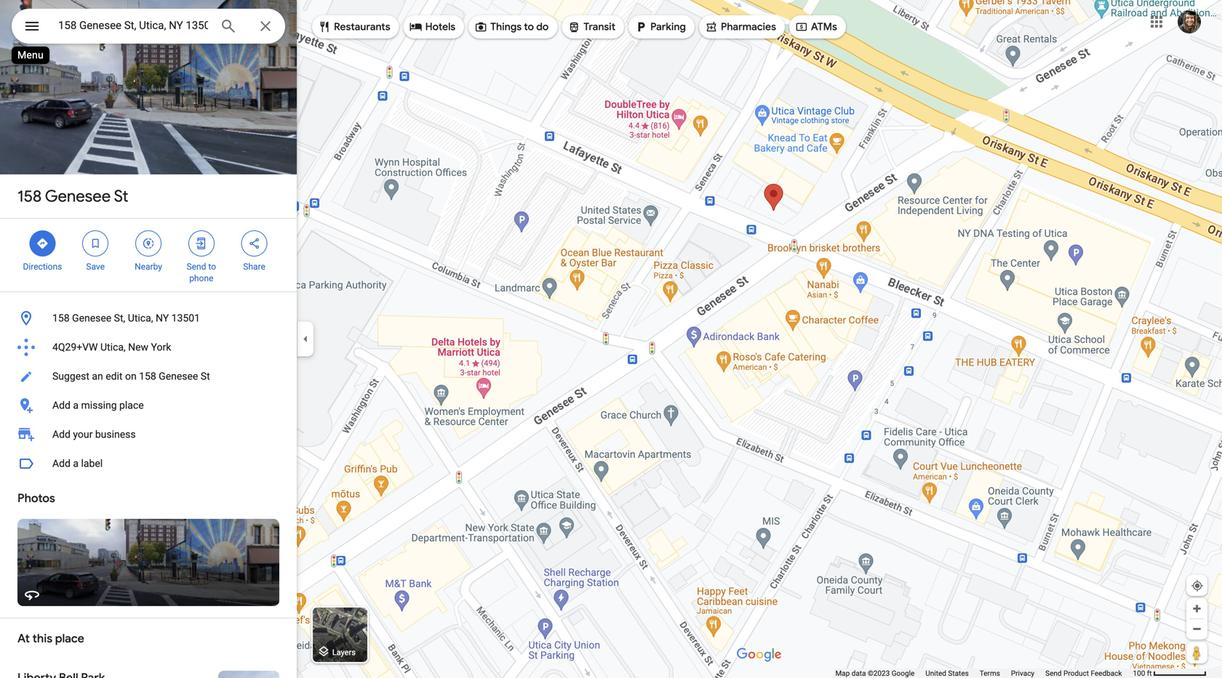 Task type: describe. For each thing, give the bounding box(es) containing it.
label
[[81, 458, 103, 470]]

158 for 158 genesee st, utica, ny 13501
[[52, 312, 70, 324]]

zoom in image
[[1192, 604, 1203, 615]]

at this place
[[17, 632, 84, 647]]

footer inside the google maps element
[[836, 669, 1133, 679]]

158 genesee st, utica, ny 13501
[[52, 312, 200, 324]]

100
[[1133, 670, 1145, 678]]

 things to do
[[474, 19, 549, 35]]

add your business
[[52, 429, 136, 441]]

google account: giulia masi  
(giulia.masi@adept.ai) image
[[1178, 10, 1201, 34]]

158 for 158 genesee st
[[17, 186, 42, 207]]

do
[[536, 20, 549, 33]]

a for missing
[[73, 400, 79, 412]]

utica, inside 4q29+vw utica, new york button
[[100, 342, 126, 354]]

 button
[[12, 9, 52, 47]]

privacy
[[1011, 670, 1035, 678]]

google maps element
[[0, 0, 1222, 679]]


[[568, 19, 581, 35]]

layers
[[332, 648, 356, 658]]

on
[[125, 371, 137, 383]]

pharmacies
[[721, 20, 776, 33]]

transit
[[584, 20, 616, 33]]

add a missing place button
[[0, 391, 297, 421]]

 transit
[[568, 19, 616, 35]]

united states
[[926, 670, 969, 678]]

at
[[17, 632, 30, 647]]

0 horizontal spatial place
[[55, 632, 84, 647]]

add a label
[[52, 458, 103, 470]]

united states button
[[926, 669, 969, 679]]

 hotels
[[409, 19, 456, 35]]

158 genesee st main content
[[0, 0, 297, 679]]

restaurants
[[334, 20, 390, 33]]

4q29+vw
[[52, 342, 98, 354]]


[[318, 19, 331, 35]]

 restaurants
[[318, 19, 390, 35]]

zoom out image
[[1192, 624, 1203, 635]]

0 horizontal spatial st
[[114, 186, 128, 207]]

place inside button
[[119, 400, 144, 412]]

things
[[490, 20, 522, 33]]

 pharmacies
[[705, 19, 776, 35]]

genesee for st,
[[72, 312, 111, 324]]

send product feedback
[[1046, 670, 1122, 678]]

158 Genesee St, Utica, NY 13501 field
[[12, 9, 285, 44]]

parking
[[650, 20, 686, 33]]

add for add your business
[[52, 429, 71, 441]]

edit
[[106, 371, 123, 383]]

share
[[243, 262, 265, 272]]

business
[[95, 429, 136, 441]]

suggest
[[52, 371, 89, 383]]


[[409, 19, 422, 35]]

feedback
[[1091, 670, 1122, 678]]

add your business link
[[0, 421, 297, 450]]

phone
[[189, 274, 213, 284]]

add for add a missing place
[[52, 400, 71, 412]]

show your location image
[[1191, 580, 1204, 593]]

 search field
[[12, 9, 285, 47]]

13501
[[171, 312, 200, 324]]

directions
[[23, 262, 62, 272]]

a for label
[[73, 458, 79, 470]]



Task type: vqa. For each thing, say whether or not it's contained in the screenshot.
the right similar
no



Task type: locate. For each thing, give the bounding box(es) containing it.
st inside button
[[201, 371, 210, 383]]

utica, right st,
[[128, 312, 153, 324]]

0 vertical spatial add
[[52, 400, 71, 412]]

product
[[1064, 670, 1089, 678]]

to inside  things to do
[[524, 20, 534, 33]]

158 genesee st, utica, ny 13501 button
[[0, 304, 297, 333]]

a inside add a missing place button
[[73, 400, 79, 412]]

a left label in the left of the page
[[73, 458, 79, 470]]


[[195, 236, 208, 252]]

1 vertical spatial send
[[1046, 670, 1062, 678]]

0 vertical spatial send
[[187, 262, 206, 272]]

1 horizontal spatial utica,
[[128, 312, 153, 324]]

1 horizontal spatial place
[[119, 400, 144, 412]]

states
[[948, 670, 969, 678]]

place right this
[[55, 632, 84, 647]]

send inside "button"
[[1046, 670, 1062, 678]]

send inside send to phone
[[187, 262, 206, 272]]

0 horizontal spatial send
[[187, 262, 206, 272]]

utica,
[[128, 312, 153, 324], [100, 342, 126, 354]]

a inside add a label button
[[73, 458, 79, 470]]

 atms
[[795, 19, 837, 35]]

158 right on at the bottom left of page
[[139, 371, 156, 383]]

genesee inside 158 genesee st, utica, ny 13501 button
[[72, 312, 111, 324]]

0 vertical spatial place
[[119, 400, 144, 412]]

1 horizontal spatial send
[[1046, 670, 1062, 678]]

send for send product feedback
[[1046, 670, 1062, 678]]

an
[[92, 371, 103, 383]]

0 vertical spatial to
[[524, 20, 534, 33]]

send product feedback button
[[1046, 669, 1122, 679]]


[[23, 16, 41, 37]]

genesee up 
[[45, 186, 111, 207]]

suggest an edit on 158 genesee st button
[[0, 362, 297, 391]]


[[36, 236, 49, 252]]

2 a from the top
[[73, 458, 79, 470]]

1 a from the top
[[73, 400, 79, 412]]

none field inside 158 genesee st, utica, ny 13501 field
[[58, 17, 208, 34]]

st,
[[114, 312, 125, 324]]

a
[[73, 400, 79, 412], [73, 458, 79, 470]]

2 add from the top
[[52, 429, 71, 441]]

suggest an edit on 158 genesee st
[[52, 371, 210, 383]]

add left label in the left of the page
[[52, 458, 71, 470]]

None field
[[58, 17, 208, 34]]

genesee
[[45, 186, 111, 207], [72, 312, 111, 324], [159, 371, 198, 383]]

send to phone
[[187, 262, 216, 284]]

1 vertical spatial to
[[208, 262, 216, 272]]

st
[[114, 186, 128, 207], [201, 371, 210, 383]]

1 horizontal spatial st
[[201, 371, 210, 383]]

add for add a label
[[52, 458, 71, 470]]


[[634, 19, 648, 35]]

utica, inside 158 genesee st, utica, ny 13501 button
[[128, 312, 153, 324]]

privacy button
[[1011, 669, 1035, 679]]

100 ft
[[1133, 670, 1152, 678]]

1 horizontal spatial 158
[[52, 312, 70, 324]]

to inside send to phone
[[208, 262, 216, 272]]

158 genesee st
[[17, 186, 128, 207]]

genesee down the york
[[159, 371, 198, 383]]

map
[[836, 670, 850, 678]]

158
[[17, 186, 42, 207], [52, 312, 70, 324], [139, 371, 156, 383]]

2 vertical spatial 158
[[139, 371, 156, 383]]

send left product
[[1046, 670, 1062, 678]]

st up actions for 158 genesee st region
[[114, 186, 128, 207]]


[[142, 236, 155, 252]]

1 vertical spatial genesee
[[72, 312, 111, 324]]

save
[[86, 262, 105, 272]]

1 horizontal spatial to
[[524, 20, 534, 33]]

 parking
[[634, 19, 686, 35]]

atms
[[811, 20, 837, 33]]

terms
[[980, 670, 1000, 678]]

to up phone
[[208, 262, 216, 272]]

add
[[52, 400, 71, 412], [52, 429, 71, 441], [52, 458, 71, 470]]


[[705, 19, 718, 35]]

hotels
[[425, 20, 456, 33]]

1 vertical spatial utica,
[[100, 342, 126, 354]]

1 vertical spatial add
[[52, 429, 71, 441]]

4q29+vw utica, new york button
[[0, 333, 297, 362]]

0 vertical spatial st
[[114, 186, 128, 207]]

photos
[[17, 491, 55, 506]]

to left do
[[524, 20, 534, 33]]

0 vertical spatial utica,
[[128, 312, 153, 324]]

place down suggest an edit on 158 genesee st
[[119, 400, 144, 412]]

new
[[128, 342, 148, 354]]

send for send to phone
[[187, 262, 206, 272]]

4q29+vw utica, new york
[[52, 342, 171, 354]]

nearby
[[135, 262, 162, 272]]

utica, left the new
[[100, 342, 126, 354]]

your
[[73, 429, 93, 441]]

158 up 4q29+vw
[[52, 312, 70, 324]]

0 horizontal spatial utica,
[[100, 342, 126, 354]]

0 horizontal spatial to
[[208, 262, 216, 272]]

genesee for st
[[45, 186, 111, 207]]

terms button
[[980, 669, 1000, 679]]

st down 4q29+vw utica, new york button on the left of the page
[[201, 371, 210, 383]]

send up phone
[[187, 262, 206, 272]]

place
[[119, 400, 144, 412], [55, 632, 84, 647]]

2 vertical spatial genesee
[[159, 371, 198, 383]]

collapse side panel image
[[298, 331, 314, 347]]

2 horizontal spatial 158
[[139, 371, 156, 383]]

3 add from the top
[[52, 458, 71, 470]]

0 horizontal spatial 158
[[17, 186, 42, 207]]

ft
[[1147, 670, 1152, 678]]

add a missing place
[[52, 400, 144, 412]]


[[89, 236, 102, 252]]

1 vertical spatial place
[[55, 632, 84, 647]]

158 up 
[[17, 186, 42, 207]]

add left your
[[52, 429, 71, 441]]

missing
[[81, 400, 117, 412]]

a left 'missing'
[[73, 400, 79, 412]]

map data ©2023 google
[[836, 670, 915, 678]]

1 vertical spatial st
[[201, 371, 210, 383]]

this
[[32, 632, 52, 647]]

100 ft button
[[1133, 670, 1207, 678]]

ny
[[156, 312, 169, 324]]


[[474, 19, 488, 35]]

1 vertical spatial 158
[[52, 312, 70, 324]]

158 inside button
[[52, 312, 70, 324]]

footer containing map data ©2023 google
[[836, 669, 1133, 679]]

add down suggest
[[52, 400, 71, 412]]

2 vertical spatial add
[[52, 458, 71, 470]]


[[248, 236, 261, 252]]

google
[[892, 670, 915, 678]]

158 inside button
[[139, 371, 156, 383]]

©2023
[[868, 670, 890, 678]]

genesee inside suggest an edit on 158 genesee st button
[[159, 371, 198, 383]]

0 vertical spatial 158
[[17, 186, 42, 207]]

1 add from the top
[[52, 400, 71, 412]]

0 vertical spatial a
[[73, 400, 79, 412]]

add a label button
[[0, 450, 297, 479]]

data
[[852, 670, 866, 678]]

york
[[151, 342, 171, 354]]

to
[[524, 20, 534, 33], [208, 262, 216, 272]]

genesee left st,
[[72, 312, 111, 324]]

footer
[[836, 669, 1133, 679]]

0 vertical spatial genesee
[[45, 186, 111, 207]]

show street view coverage image
[[1187, 642, 1208, 664]]

united
[[926, 670, 946, 678]]

send
[[187, 262, 206, 272], [1046, 670, 1062, 678]]

1 vertical spatial a
[[73, 458, 79, 470]]


[[795, 19, 808, 35]]

actions for 158 genesee st region
[[0, 219, 297, 292]]



